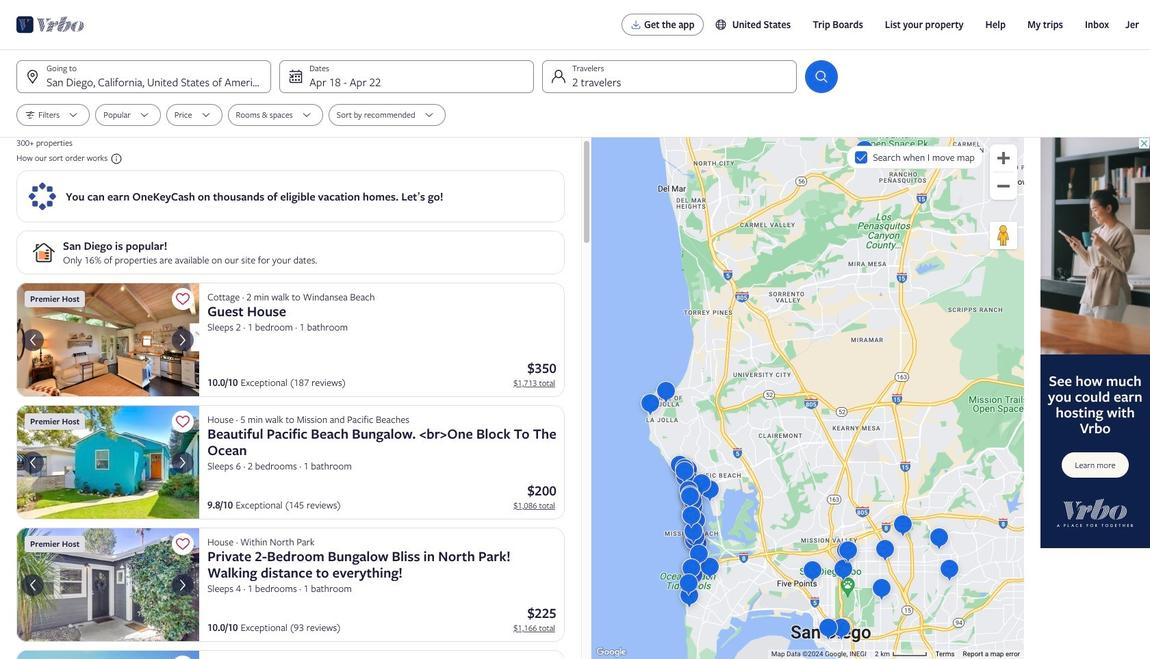Task type: describe. For each thing, give the bounding box(es) containing it.
show next image for beautiful pacific beach bungalow. <br>one block to the ocean image
[[175, 454, 191, 471]]

show previous image for private 2-bedroom bungalow bliss in north park! walking distance to everything! image
[[25, 577, 41, 593]]

complete kitchen with dish washer, washer-dryer, full size fridge w/ ice maker image
[[16, 283, 199, 397]]

map region
[[592, 138, 1024, 659]]

show next image for guest house image
[[175, 332, 191, 348]]



Task type: vqa. For each thing, say whether or not it's contained in the screenshot.
Main Content
no



Task type: locate. For each thing, give the bounding box(es) containing it.
one key blue tier image
[[27, 182, 58, 212]]

show previous image for guest house image
[[25, 332, 41, 348]]

0 horizontal spatial small image
[[108, 153, 123, 165]]

1 horizontal spatial small image
[[715, 18, 733, 31]]

the front of the house. you can see the ocean from here!! image
[[16, 405, 199, 520]]

exterior image
[[16, 528, 199, 642]]

download the app button image
[[631, 19, 642, 30]]

show previous image for beautiful pacific beach bungalow. <br>one block to the ocean image
[[25, 454, 41, 471]]

search image
[[814, 68, 830, 85]]

property grounds image
[[16, 651, 199, 659]]

show next image for private 2-bedroom bungalow bliss in north park! walking distance to everything! image
[[175, 577, 191, 593]]

vrbo logo image
[[16, 14, 84, 36]]

google image
[[595, 646, 628, 659]]

1 vertical spatial small image
[[108, 153, 123, 165]]

small image
[[715, 18, 733, 31], [108, 153, 123, 165]]

0 vertical spatial small image
[[715, 18, 733, 31]]



